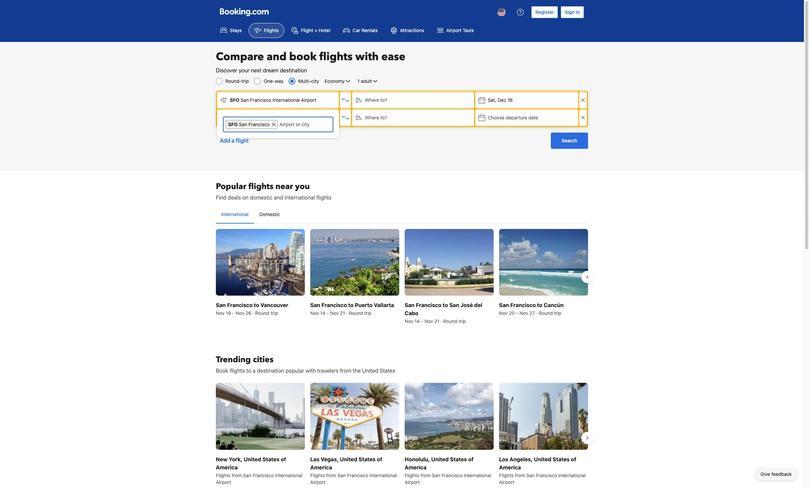 Task type: describe. For each thing, give the bounding box(es) containing it.
states inside trending cities book flights to a destination popular with travelers from the united states
[[380, 368, 396, 374]]

round inside san francisco to vancouver nov 19 - nov 26 · round trip
[[256, 311, 270, 316]]

from inside honolulu, united states of america flights from san francisco international airport
[[421, 473, 431, 479]]

sat,
[[488, 97, 497, 103]]

san francisco to puerto vallarta nov 14 - nov 21 · round trip
[[311, 303, 394, 316]]

honolulu,
[[405, 457, 430, 463]]

economy
[[325, 78, 345, 84]]

san francisco to cancún image
[[500, 229, 589, 296]]

airport taxis
[[447, 27, 474, 33]]

way
[[275, 78, 284, 84]]

united for los
[[535, 457, 552, 463]]

register
[[536, 9, 555, 15]]

vallarta
[[374, 303, 394, 309]]

airport inside new york, united states of america flights from san francisco international airport
[[216, 480, 231, 486]]

america inside honolulu, united states of america flights from san francisco international airport
[[405, 465, 427, 471]]

and inside the popular flights near you find deals on domestic and international flights
[[274, 195, 283, 201]]

attractions
[[400, 27, 425, 33]]

united inside honolulu, united states of america flights from san francisco international airport
[[432, 457, 449, 463]]

international inside button
[[222, 212, 249, 217]]

region containing san francisco to vancouver
[[211, 227, 594, 328]]

choose departure date button
[[476, 110, 579, 126]]

san inside the los angeles, united states of america flights from san francisco international airport
[[527, 473, 535, 479]]

josé
[[461, 303, 473, 309]]

international button
[[216, 206, 254, 224]]

date
[[529, 115, 539, 121]]

rentals
[[362, 27, 378, 33]]

popular
[[286, 368, 305, 374]]

trip down your
[[242, 78, 249, 84]]

round inside san francisco to cancún nov 20 - nov 27 · round trip
[[539, 311, 553, 316]]

1
[[358, 78, 360, 84]]

search button
[[551, 133, 589, 149]]

flight
[[301, 27, 313, 33]]

america for los
[[500, 465, 521, 471]]

21 inside san francisco to puerto vallarta nov 14 - nov 21 · round trip
[[340, 311, 345, 316]]

sfo san francisco international airport
[[230, 97, 317, 103]]

del
[[475, 303, 483, 309]]

los angeles, united states of america flights from san francisco international airport
[[500, 457, 586, 486]]

of for vegas,
[[377, 457, 383, 463]]

1 adult button
[[357, 77, 380, 85]]

domestic button
[[254, 206, 286, 224]]

to for san
[[443, 303, 449, 309]]

book
[[290, 49, 317, 64]]

of for angeles,
[[572, 457, 577, 463]]

angeles,
[[510, 457, 533, 463]]

1 where to? from the top
[[365, 97, 388, 103]]

san francisco to cancún nov 20 - nov 27 · round trip
[[500, 303, 564, 316]]

a inside trending cities book flights to a destination popular with travelers from the united states
[[253, 368, 256, 374]]

1 where from the top
[[365, 97, 380, 103]]

destination inside compare and book flights with ease discover your next dream destination
[[280, 67, 307, 74]]

flights for new
[[216, 473, 231, 479]]

sign
[[565, 9, 575, 15]]

tab list containing international
[[216, 206, 589, 224]]

flights link
[[249, 23, 285, 38]]

flight + hotel link
[[286, 23, 336, 38]]

near
[[276, 181, 293, 192]]

united for las
[[340, 457, 358, 463]]

dec
[[498, 97, 507, 103]]

from for los
[[516, 473, 526, 479]]

vegas,
[[321, 457, 339, 463]]

states for angeles,
[[553, 457, 570, 463]]

san inside new york, united states of america flights from san francisco international airport
[[243, 473, 252, 479]]

round-trip
[[226, 78, 249, 84]]

with inside compare and book flights with ease discover your next dream destination
[[356, 49, 379, 64]]

16
[[508, 97, 513, 103]]

of for york,
[[281, 457, 286, 463]]

san francisco to san josé del cabo image
[[405, 229, 494, 296]]

· inside san francisco to san josé del cabo nov 14 - nov 21 · round trip
[[441, 319, 443, 325]]

21 inside san francisco to san josé del cabo nov 14 - nov 21 · round trip
[[435, 319, 440, 325]]

flights for los
[[500, 473, 514, 479]]

compare and book flights with ease discover your next dream destination
[[216, 49, 406, 74]]

new
[[216, 457, 228, 463]]

stays
[[230, 27, 242, 33]]

airport inside las vegas, united states of america flights from san francisco international airport
[[311, 480, 326, 486]]

ease
[[382, 49, 406, 64]]

book
[[216, 368, 229, 374]]

compare
[[216, 49, 264, 64]]

francisco inside san francisco to puerto vallarta nov 14 - nov 21 · round trip
[[322, 303, 347, 309]]

round inside san francisco to san josé del cabo nov 14 - nov 21 · round trip
[[444, 319, 458, 325]]

- inside san francisco to puerto vallarta nov 14 - nov 21 · round trip
[[327, 311, 329, 316]]

cabo
[[405, 311, 419, 317]]

cancún
[[544, 303, 564, 309]]

hotel
[[319, 27, 331, 33]]

international
[[285, 195, 315, 201]]

america for las
[[311, 465, 332, 471]]

taxis
[[463, 27, 474, 33]]

trip inside san francisco to puerto vallarta nov 14 - nov 21 · round trip
[[365, 311, 372, 316]]

feedback
[[772, 472, 793, 478]]

- inside san francisco to vancouver nov 19 - nov 26 · round trip
[[232, 311, 235, 316]]

14 inside san francisco to puerto vallarta nov 14 - nov 21 · round trip
[[321, 311, 326, 316]]

deals
[[228, 195, 241, 201]]

to for cancún
[[538, 303, 543, 309]]

sign in link
[[561, 6, 585, 18]]

register link
[[532, 6, 559, 18]]

sat, dec 16 button
[[476, 92, 579, 108]]

add
[[220, 138, 230, 144]]

vancouver
[[261, 303, 289, 309]]

stays link
[[215, 23, 248, 38]]

round-
[[226, 78, 242, 84]]

new york, united states of america image
[[216, 384, 305, 450]]

attractions link
[[385, 23, 430, 38]]

francisco inside san francisco to san josé del cabo nov 14 - nov 21 · round trip
[[416, 303, 442, 309]]

with inside trending cities book flights to a destination popular with travelers from the united states
[[306, 368, 316, 374]]

san inside san francisco to cancún nov 20 - nov 27 · round trip
[[500, 303, 510, 309]]

a inside button
[[232, 138, 235, 144]]

of inside honolulu, united states of america flights from san francisco international airport
[[469, 457, 474, 463]]

· inside san francisco to vancouver nov 19 - nov 26 · round trip
[[253, 311, 254, 316]]

car rentals
[[353, 27, 378, 33]]

las vegas, united states of america flights from san francisco international airport
[[311, 457, 397, 486]]

1 to? from the top
[[381, 97, 388, 103]]

you
[[295, 181, 310, 192]]

united for new
[[244, 457, 261, 463]]

flights up domestic
[[249, 181, 274, 192]]

francisco inside san francisco to vancouver nov 19 - nov 26 · round trip
[[227, 303, 253, 309]]

2 to? from the top
[[381, 115, 388, 121]]

las vegas, united states of america image
[[311, 384, 400, 450]]

cities
[[253, 355, 274, 366]]

20
[[510, 311, 515, 316]]

add a flight button
[[216, 133, 253, 149]]

14 inside san francisco to san josé del cabo nov 14 - nov 21 · round trip
[[415, 319, 420, 325]]

san francisco to vancouver nov 19 - nov 26 · round trip
[[216, 303, 289, 316]]

francisco inside honolulu, united states of america flights from san francisco international airport
[[442, 473, 463, 479]]



Task type: locate. For each thing, give the bounding box(es) containing it.
international inside the los angeles, united states of america flights from san francisco international airport
[[559, 473, 586, 479]]

4 of from the left
[[572, 457, 577, 463]]

sign in
[[565, 9, 581, 15]]

Airport or city text field
[[279, 120, 331, 129]]

1 horizontal spatial a
[[253, 368, 256, 374]]

trip inside san francisco to vancouver nov 19 - nov 26 · round trip
[[271, 311, 278, 316]]

san francisco to san josé del cabo nov 14 - nov 21 · round trip
[[405, 303, 483, 325]]

region containing new york, united states of america
[[211, 381, 594, 488]]

1 vertical spatial destination
[[257, 368, 284, 374]]

car
[[353, 27, 361, 33]]

states for vegas,
[[359, 457, 376, 463]]

francisco inside las vegas, united states of america flights from san francisco international airport
[[347, 473, 369, 479]]

2 america from the left
[[311, 465, 332, 471]]

trending cities book flights to a destination popular with travelers from the united states
[[216, 355, 396, 374]]

departure
[[506, 115, 528, 121]]

with up adult
[[356, 49, 379, 64]]

trip down cancún
[[555, 311, 562, 316]]

from inside trending cities book flights to a destination popular with travelers from the united states
[[340, 368, 352, 374]]

to down trending
[[247, 368, 252, 374]]

airport down new
[[216, 480, 231, 486]]

1 horizontal spatial 14
[[415, 319, 420, 325]]

america down honolulu,
[[405, 465, 427, 471]]

america inside las vegas, united states of america flights from san francisco international airport
[[311, 465, 332, 471]]

from left the the on the left bottom
[[340, 368, 352, 374]]

to for puerto
[[349, 303, 354, 309]]

destination down cities
[[257, 368, 284, 374]]

francisco inside the los angeles, united states of america flights from san francisco international airport
[[537, 473, 558, 479]]

flights
[[264, 27, 279, 33], [216, 473, 231, 479], [311, 473, 325, 479], [405, 473, 420, 479], [500, 473, 514, 479]]

0 horizontal spatial a
[[232, 138, 235, 144]]

adult
[[361, 78, 372, 84]]

states inside new york, united states of america flights from san francisco international airport
[[263, 457, 280, 463]]

1 of from the left
[[281, 457, 286, 463]]

states for york,
[[263, 457, 280, 463]]

0 vertical spatial with
[[356, 49, 379, 64]]

flights inside new york, united states of america flights from san francisco international airport
[[216, 473, 231, 479]]

america
[[216, 465, 238, 471], [311, 465, 332, 471], [405, 465, 427, 471], [500, 465, 521, 471]]

flights inside honolulu, united states of america flights from san francisco international airport
[[405, 473, 420, 479]]

where to?
[[365, 97, 388, 103], [365, 115, 388, 121]]

multi-
[[299, 78, 312, 84]]

find
[[216, 195, 227, 201]]

to left vancouver
[[254, 303, 260, 309]]

booking.com logo image
[[220, 8, 269, 16], [220, 8, 269, 16]]

airport down las
[[311, 480, 326, 486]]

-
[[232, 311, 235, 316], [327, 311, 329, 316], [517, 311, 519, 316], [422, 319, 424, 325]]

where to? button
[[353, 92, 474, 108], [353, 110, 474, 126]]

0 vertical spatial a
[[232, 138, 235, 144]]

multi-city
[[299, 78, 319, 84]]

from down vegas,
[[326, 473, 337, 479]]

1 vertical spatial a
[[253, 368, 256, 374]]

1 vertical spatial where
[[365, 115, 380, 121]]

- inside san francisco to cancún nov 20 - nov 27 · round trip
[[517, 311, 519, 316]]

one-way
[[264, 78, 284, 84]]

0 vertical spatial where to?
[[365, 97, 388, 103]]

add a flight
[[220, 138, 249, 144]]

america down los
[[500, 465, 521, 471]]

sfo for sfo san francisco
[[228, 122, 238, 127]]

united right honolulu,
[[432, 457, 449, 463]]

to inside san francisco to san josé del cabo nov 14 - nov 21 · round trip
[[443, 303, 449, 309]]

francisco inside san francisco to cancún nov 20 - nov 27 · round trip
[[511, 303, 536, 309]]

of inside las vegas, united states of america flights from san francisco international airport
[[377, 457, 383, 463]]

a down cities
[[253, 368, 256, 374]]

destination up multi-
[[280, 67, 307, 74]]

flights for las
[[311, 473, 325, 479]]

2 region from the top
[[211, 381, 594, 488]]

round inside san francisco to puerto vallarta nov 14 - nov 21 · round trip
[[349, 311, 363, 316]]

2 of from the left
[[377, 457, 383, 463]]

america for new
[[216, 465, 238, 471]]

0 vertical spatial 21
[[340, 311, 345, 316]]

trip down vancouver
[[271, 311, 278, 316]]

and down near
[[274, 195, 283, 201]]

destination
[[280, 67, 307, 74], [257, 368, 284, 374]]

of inside the los angeles, united states of america flights from san francisco international airport
[[572, 457, 577, 463]]

sfo down round-
[[230, 97, 240, 103]]

sfo for sfo san francisco international airport
[[230, 97, 240, 103]]

trip down the 'puerto'
[[365, 311, 372, 316]]

next
[[251, 67, 262, 74]]

honolulu, united states of america flights from san francisco international airport
[[405, 457, 492, 486]]

· inside san francisco to cancún nov 20 - nov 27 · round trip
[[537, 311, 538, 316]]

and inside compare and book flights with ease discover your next dream destination
[[267, 49, 287, 64]]

1 horizontal spatial 21
[[435, 319, 440, 325]]

los angeles, united states of america image
[[500, 384, 589, 450]]

1 adult
[[358, 78, 372, 84]]

choose
[[488, 115, 505, 121]]

choose departure date
[[488, 115, 539, 121]]

· inside san francisco to puerto vallarta nov 14 - nov 21 · round trip
[[347, 311, 348, 316]]

airport left taxis
[[447, 27, 462, 33]]

to left the 'puerto'
[[349, 303, 354, 309]]

sfo san francisco
[[228, 122, 270, 127]]

flights up economy
[[320, 49, 353, 64]]

0 vertical spatial 14
[[321, 311, 326, 316]]

international inside new york, united states of america flights from san francisco international airport
[[275, 473, 303, 479]]

give feedback button
[[756, 469, 798, 481]]

america inside the los angeles, united states of america flights from san francisco international airport
[[500, 465, 521, 471]]

francisco inside new york, united states of america flights from san francisco international airport
[[253, 473, 274, 479]]

and up dream
[[267, 49, 287, 64]]

1 region from the top
[[211, 227, 594, 328]]

to for vancouver
[[254, 303, 260, 309]]

0 vertical spatial region
[[211, 227, 594, 328]]

san francisco to vancouver image
[[216, 229, 305, 296]]

tab list
[[216, 206, 589, 224]]

united inside las vegas, united states of america flights from san francisco international airport
[[340, 457, 358, 463]]

1 vertical spatial where to? button
[[353, 110, 474, 126]]

region
[[211, 227, 594, 328], [211, 381, 594, 488]]

trip inside san francisco to cancún nov 20 - nov 27 · round trip
[[555, 311, 562, 316]]

0 vertical spatial and
[[267, 49, 287, 64]]

19
[[226, 311, 231, 316]]

from down angeles,
[[516, 473, 526, 479]]

flights inside trending cities book flights to a destination popular with travelers from the united states
[[230, 368, 245, 374]]

united right vegas,
[[340, 457, 358, 463]]

airport inside honolulu, united states of america flights from san francisco international airport
[[405, 480, 420, 486]]

1 where to? button from the top
[[353, 92, 474, 108]]

states inside las vegas, united states of america flights from san francisco international airport
[[359, 457, 376, 463]]

21
[[340, 311, 345, 316], [435, 319, 440, 325]]

united right the the on the left bottom
[[363, 368, 379, 374]]

give feedback
[[761, 472, 793, 478]]

1 horizontal spatial with
[[356, 49, 379, 64]]

1 vertical spatial and
[[274, 195, 283, 201]]

4 america from the left
[[500, 465, 521, 471]]

1 vertical spatial where to?
[[365, 115, 388, 121]]

airport
[[447, 27, 462, 33], [301, 97, 317, 103], [216, 480, 231, 486], [311, 480, 326, 486], [405, 480, 420, 486], [500, 480, 515, 486]]

flights inside the los angeles, united states of america flights from san francisco international airport
[[500, 473, 514, 479]]

flight
[[236, 138, 249, 144]]

york,
[[229, 457, 243, 463]]

united right angeles,
[[535, 457, 552, 463]]

las
[[311, 457, 320, 463]]

to inside san francisco to puerto vallarta nov 14 - nov 21 · round trip
[[349, 303, 354, 309]]

from inside the los angeles, united states of america flights from san francisco international airport
[[516, 473, 526, 479]]

sat, dec 16
[[488, 97, 513, 103]]

search
[[562, 138, 578, 144]]

2 where to? from the top
[[365, 115, 388, 121]]

from for las
[[326, 473, 337, 479]]

3 of from the left
[[469, 457, 474, 463]]

of inside new york, united states of america flights from san francisco international airport
[[281, 457, 286, 463]]

with right popular
[[306, 368, 316, 374]]

popular flights near you find deals on domestic and international flights
[[216, 181, 332, 201]]

airport down los
[[500, 480, 515, 486]]

international inside honolulu, united states of america flights from san francisco international airport
[[464, 473, 492, 479]]

dream
[[263, 67, 279, 74]]

from down york,
[[232, 473, 242, 479]]

domestic
[[250, 195, 273, 201]]

states inside the los angeles, united states of america flights from san francisco international airport
[[553, 457, 570, 463]]

1 vertical spatial 21
[[435, 319, 440, 325]]

- inside san francisco to san josé del cabo nov 14 - nov 21 · round trip
[[422, 319, 424, 325]]

to inside trending cities book flights to a destination popular with travelers from the united states
[[247, 368, 252, 374]]

francisco
[[250, 97, 272, 103], [249, 122, 270, 127], [227, 303, 253, 309], [322, 303, 347, 309], [416, 303, 442, 309], [511, 303, 536, 309], [253, 473, 274, 479], [347, 473, 369, 479], [442, 473, 463, 479], [537, 473, 558, 479]]

trip down josé
[[459, 319, 466, 325]]

0 vertical spatial where
[[365, 97, 380, 103]]

one-
[[264, 78, 275, 84]]

in
[[577, 9, 581, 15]]

2 where from the top
[[365, 115, 380, 121]]

+
[[315, 27, 318, 33]]

of
[[281, 457, 286, 463], [377, 457, 383, 463], [469, 457, 474, 463], [572, 457, 577, 463]]

flights down trending
[[230, 368, 245, 374]]

round
[[256, 311, 270, 316], [349, 311, 363, 316], [539, 311, 553, 316], [444, 319, 458, 325]]

sfo up add a flight button
[[228, 122, 238, 127]]

to
[[254, 303, 260, 309], [349, 303, 354, 309], [443, 303, 449, 309], [538, 303, 543, 309], [247, 368, 252, 374]]

to?
[[381, 97, 388, 103], [381, 115, 388, 121]]

flights right international
[[317, 195, 332, 201]]

0 horizontal spatial 21
[[340, 311, 345, 316]]

1 vertical spatial region
[[211, 381, 594, 488]]

sfo
[[230, 97, 240, 103], [228, 122, 238, 127]]

your
[[239, 67, 250, 74]]

san
[[241, 97, 249, 103], [239, 122, 247, 127], [216, 303, 226, 309], [311, 303, 321, 309], [405, 303, 415, 309], [450, 303, 460, 309], [500, 303, 510, 309], [243, 473, 252, 479], [338, 473, 346, 479], [432, 473, 441, 479], [527, 473, 535, 479]]

flights inside compare and book flights with ease discover your next dream destination
[[320, 49, 353, 64]]

give
[[761, 472, 771, 478]]

popular
[[216, 181, 247, 192]]

san inside san francisco to vancouver nov 19 - nov 26 · round trip
[[216, 303, 226, 309]]

trip inside san francisco to san josé del cabo nov 14 - nov 21 · round trip
[[459, 319, 466, 325]]

and
[[267, 49, 287, 64], [274, 195, 283, 201]]

0 horizontal spatial 14
[[321, 311, 326, 316]]

united inside the los angeles, united states of america flights from san francisco international airport
[[535, 457, 552, 463]]

los
[[500, 457, 509, 463]]

international inside las vegas, united states of america flights from san francisco international airport
[[370, 473, 397, 479]]

airport taxis link
[[432, 23, 480, 38]]

where
[[365, 97, 380, 103], [365, 115, 380, 121]]

to left josé
[[443, 303, 449, 309]]

2 where to? button from the top
[[353, 110, 474, 126]]

from
[[340, 368, 352, 374], [232, 473, 242, 479], [326, 473, 337, 479], [421, 473, 431, 479], [516, 473, 526, 479]]

airport inside the los angeles, united states of america flights from san francisco international airport
[[500, 480, 515, 486]]

1 vertical spatial to?
[[381, 115, 388, 121]]

the
[[353, 368, 361, 374]]

trending
[[216, 355, 251, 366]]

a right add
[[232, 138, 235, 144]]

flights inside las vegas, united states of america flights from san francisco international airport
[[311, 473, 325, 479]]

city
[[312, 78, 319, 84]]

to inside san francisco to vancouver nov 19 - nov 26 · round trip
[[254, 303, 260, 309]]

puerto
[[355, 303, 373, 309]]

from down honolulu,
[[421, 473, 431, 479]]

from inside new york, united states of america flights from san francisco international airport
[[232, 473, 242, 479]]

new york, united states of america flights from san francisco international airport
[[216, 457, 303, 486]]

destination inside trending cities book flights to a destination popular with travelers from the united states
[[257, 368, 284, 374]]

1 vertical spatial with
[[306, 368, 316, 374]]

states inside honolulu, united states of america flights from san francisco international airport
[[450, 457, 467, 463]]

nov
[[216, 311, 225, 316], [236, 311, 245, 316], [311, 311, 319, 316], [330, 311, 339, 316], [500, 311, 508, 316], [520, 311, 529, 316], [405, 319, 414, 325], [425, 319, 434, 325]]

america down new
[[216, 465, 238, 471]]

3 america from the left
[[405, 465, 427, 471]]

1 vertical spatial 14
[[415, 319, 420, 325]]

america down las
[[311, 465, 332, 471]]

america inside new york, united states of america flights from san francisco international airport
[[216, 465, 238, 471]]

1 vertical spatial sfo
[[228, 122, 238, 127]]

on
[[243, 195, 249, 201]]

0 vertical spatial to?
[[381, 97, 388, 103]]

0 horizontal spatial with
[[306, 368, 316, 374]]

san inside las vegas, united states of america flights from san francisco international airport
[[338, 473, 346, 479]]

honolulu, united states of america image
[[405, 384, 494, 450]]

27
[[530, 311, 535, 316]]

0 vertical spatial where to? button
[[353, 92, 474, 108]]

to left cancún
[[538, 303, 543, 309]]

airport down multi-city
[[301, 97, 317, 103]]

san inside honolulu, united states of america flights from san francisco international airport
[[432, 473, 441, 479]]

airport down honolulu,
[[405, 480, 420, 486]]

united inside new york, united states of america flights from san francisco international airport
[[244, 457, 261, 463]]

0 vertical spatial destination
[[280, 67, 307, 74]]

san francisco to puerto vallarta image
[[311, 229, 400, 296]]

to inside san francisco to cancún nov 20 - nov 27 · round trip
[[538, 303, 543, 309]]

0 vertical spatial sfo
[[230, 97, 240, 103]]

san inside san francisco to puerto vallarta nov 14 - nov 21 · round trip
[[311, 303, 321, 309]]

united right york,
[[244, 457, 261, 463]]

discover
[[216, 67, 238, 74]]

from inside las vegas, united states of america flights from san francisco international airport
[[326, 473, 337, 479]]

car rentals link
[[338, 23, 384, 38]]

flights
[[320, 49, 353, 64], [249, 181, 274, 192], [317, 195, 332, 201], [230, 368, 245, 374]]

united inside trending cities book flights to a destination popular with travelers from the united states
[[363, 368, 379, 374]]

from for new
[[232, 473, 242, 479]]

1 america from the left
[[216, 465, 238, 471]]



Task type: vqa. For each thing, say whether or not it's contained in the screenshot.
15 January 2024 Option
no



